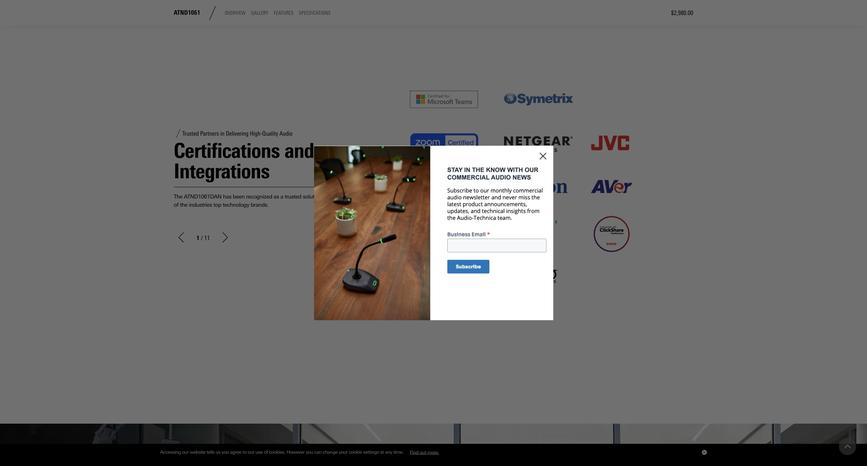 Task type: describe. For each thing, give the bounding box(es) containing it.
specifications
[[299, 10, 331, 16]]

has
[[223, 194, 232, 200]]

been
[[233, 194, 245, 200]]

arrow up image
[[845, 444, 851, 450]]

many
[[330, 194, 344, 200]]

brands.
[[251, 202, 269, 208]]

however
[[287, 450, 305, 455]]

solution
[[303, 194, 322, 200]]

the atnd1061dan has been recognized as a trusted solution by many of the industries top technology brands.
[[174, 194, 344, 208]]

1 / 11
[[196, 234, 210, 242]]

2 our from the left
[[248, 450, 254, 455]]

tells
[[207, 450, 215, 455]]

$2,980.00
[[671, 9, 694, 17]]

of inside the atnd1061dan has been recognized as a trusted solution by many of the industries top technology brands.
[[174, 202, 179, 208]]

trusted
[[182, 130, 199, 137]]

technology
[[223, 202, 249, 208]]

agree
[[230, 450, 241, 455]]

partners
[[200, 130, 219, 137]]

the
[[180, 202, 188, 208]]

certifications and integrations
[[174, 139, 314, 184]]

high-
[[250, 130, 262, 137]]

cookie
[[349, 450, 362, 455]]

trusted partners in delivering high-quality audio
[[182, 130, 293, 137]]

can
[[314, 450, 322, 455]]

/
[[201, 234, 203, 242]]

1 our from the left
[[182, 450, 189, 455]]

divider line image
[[206, 6, 219, 20]]

11
[[204, 234, 210, 242]]

out
[[420, 450, 426, 455]]

cross image
[[703, 451, 705, 454]]

website
[[190, 450, 205, 455]]

find
[[410, 450, 419, 455]]



Task type: locate. For each thing, give the bounding box(es) containing it.
as
[[274, 194, 279, 200]]

1 horizontal spatial you
[[306, 450, 313, 455]]

cookies.
[[269, 450, 286, 455]]

by
[[323, 194, 329, 200]]

features
[[274, 10, 294, 16]]

trusted
[[285, 194, 302, 200]]

any
[[385, 450, 392, 455]]

integrations
[[174, 159, 270, 184]]

find out more.
[[410, 450, 439, 455]]

top
[[214, 202, 221, 208]]

popup cta dialog
[[314, 146, 553, 321]]

recognized
[[246, 194, 272, 200]]

certifications
[[174, 139, 280, 163]]

quality
[[262, 130, 278, 137]]

you
[[222, 450, 229, 455], [306, 450, 313, 455]]

industries
[[189, 202, 212, 208]]

atnd1061
[[174, 9, 200, 17]]

time.
[[394, 450, 404, 455]]

a
[[280, 194, 283, 200]]

of
[[174, 202, 179, 208], [264, 450, 268, 455]]

1 vertical spatial of
[[264, 450, 268, 455]]

your
[[339, 450, 348, 455]]

delivering
[[226, 130, 249, 137]]

overview
[[225, 10, 246, 16]]

the
[[174, 194, 183, 200]]

at
[[380, 450, 384, 455]]

of right use
[[264, 450, 268, 455]]

0 horizontal spatial you
[[222, 450, 229, 455]]

find out more. link
[[405, 447, 444, 458]]

and
[[285, 139, 314, 163]]

accessing
[[160, 450, 181, 455]]

previous slide image
[[176, 233, 186, 243]]

2 you from the left
[[306, 450, 313, 455]]

accessing our website tells us you agree to our use of cookies. however you can change your cookie settings at any time.
[[160, 450, 405, 455]]

0 horizontal spatial our
[[182, 450, 189, 455]]

in
[[220, 130, 225, 137]]

of left the the
[[174, 202, 179, 208]]

our
[[182, 450, 189, 455], [248, 450, 254, 455]]

next slide image
[[220, 233, 230, 243]]

our right to
[[248, 450, 254, 455]]

1 you from the left
[[222, 450, 229, 455]]

gallery
[[251, 10, 268, 16]]

settings
[[363, 450, 379, 455]]

atnd1061dan
[[184, 194, 222, 200]]

us
[[216, 450, 220, 455]]

1
[[196, 234, 199, 242]]

use
[[256, 450, 263, 455]]

change
[[323, 450, 338, 455]]

1 horizontal spatial of
[[264, 450, 268, 455]]

0 vertical spatial of
[[174, 202, 179, 208]]

1 horizontal spatial our
[[248, 450, 254, 455]]

more.
[[428, 450, 439, 455]]

you right us
[[222, 450, 229, 455]]

our left website
[[182, 450, 189, 455]]

0 horizontal spatial of
[[174, 202, 179, 208]]

to
[[243, 450, 247, 455]]

audio
[[280, 130, 293, 137]]

you left can
[[306, 450, 313, 455]]



Task type: vqa. For each thing, say whether or not it's contained in the screenshot.
third The Add from the right
no



